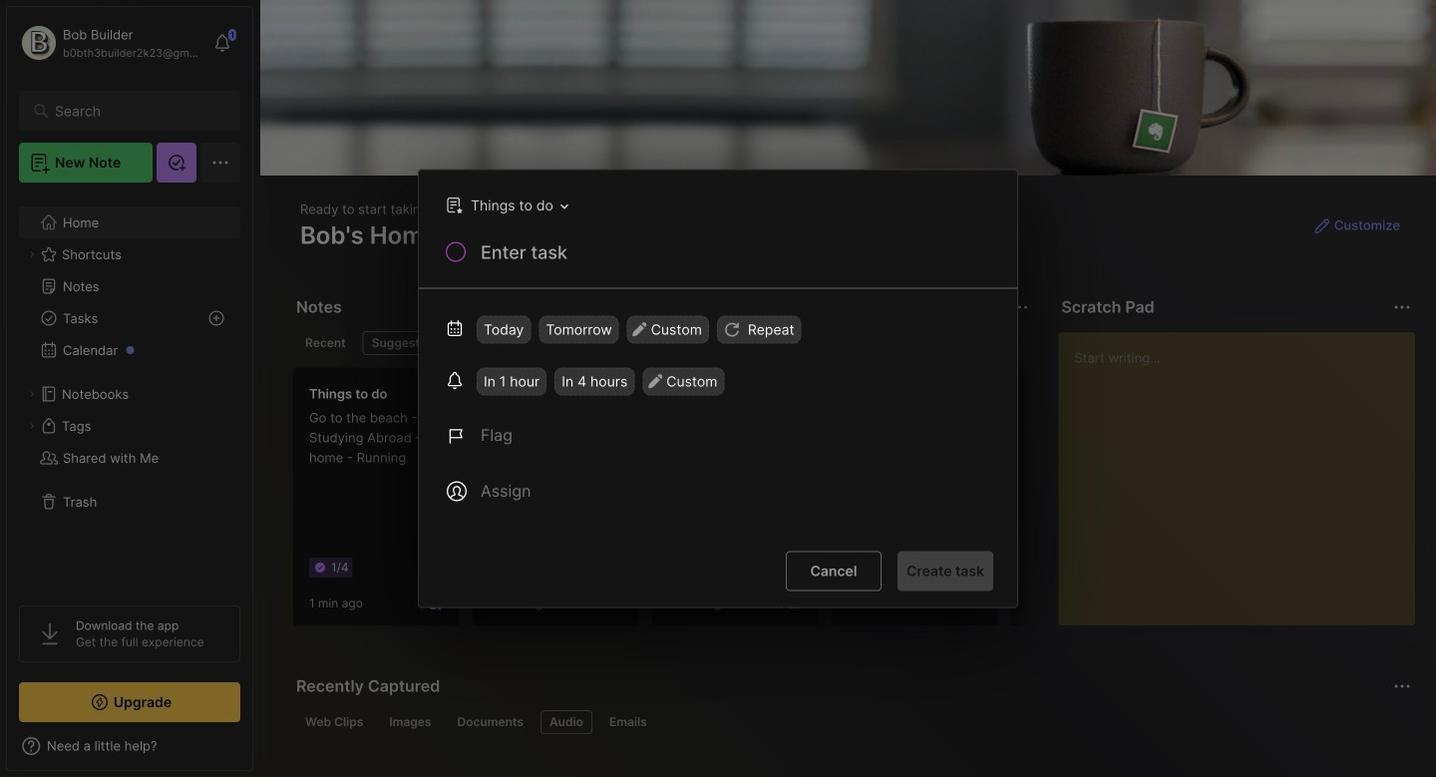 Task type: describe. For each thing, give the bounding box(es) containing it.
tree inside main element
[[7, 195, 252, 588]]

main element
[[0, 0, 259, 777]]

expand tags image
[[26, 420, 38, 432]]

expand notebooks image
[[26, 388, 38, 400]]



Task type: vqa. For each thing, say whether or not it's contained in the screenshot.
list
no



Task type: locate. For each thing, give the bounding box(es) containing it.
1 tab list from the top
[[296, 331, 1026, 355]]

None search field
[[55, 99, 214, 123]]

tab
[[296, 331, 355, 355], [363, 331, 444, 355], [296, 710, 372, 734], [380, 710, 440, 734], [448, 710, 533, 734], [541, 710, 592, 734], [600, 710, 656, 734]]

none search field inside main element
[[55, 99, 214, 123]]

row group
[[292, 367, 1190, 638]]

0 vertical spatial tab list
[[296, 331, 1026, 355]]

tree
[[7, 195, 252, 588]]

2 tab list from the top
[[296, 710, 1408, 734]]

1 vertical spatial tab list
[[296, 710, 1408, 734]]

Go to note or move task field
[[436, 191, 575, 220]]

Enter task text field
[[479, 240, 994, 274]]

Search text field
[[55, 102, 214, 121]]

Start writing… text field
[[1075, 332, 1414, 609]]

tab list
[[296, 331, 1026, 355], [296, 710, 1408, 734]]



